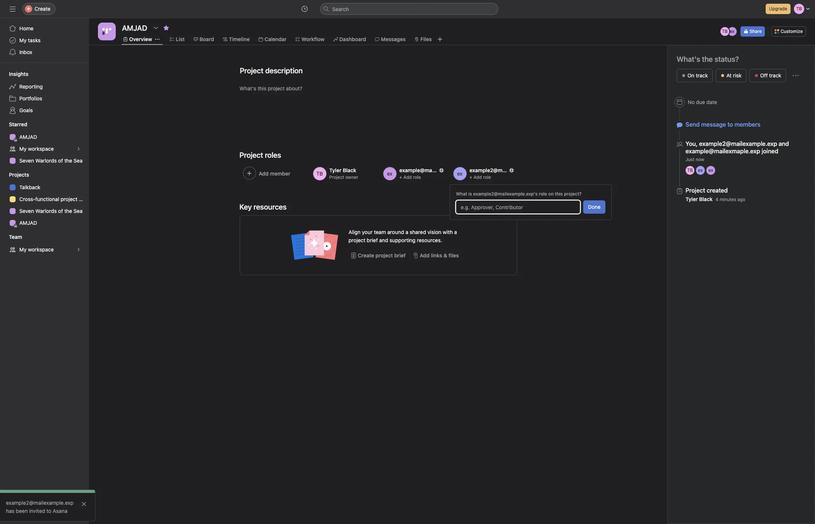 Task type: describe. For each thing, give the bounding box(es) containing it.
amjad for amjad link inside the starred element
[[19, 134, 37, 140]]

board link
[[194, 35, 214, 43]]

more actions image
[[793, 73, 799, 79]]

the for amjad
[[64, 158, 72, 164]]

team
[[9, 234, 22, 240]]

project?
[[564, 191, 582, 197]]

1 a from the left
[[406, 229, 408, 236]]

of for talkback
[[58, 208, 63, 214]]

0 horizontal spatial example@mailexmaple.exp
[[399, 167, 466, 174]]

you,
[[686, 141, 698, 147]]

sea for talkback
[[74, 208, 82, 214]]

global element
[[0, 18, 89, 63]]

on
[[688, 72, 694, 79]]

+ add role for example2@mailexample.exp
[[470, 175, 491, 180]]

on
[[548, 191, 554, 197]]

calendar link
[[259, 35, 287, 43]]

and inside align your team around a shared vision with a project brief and supporting resources.
[[379, 237, 388, 244]]

2 a from the left
[[454, 229, 457, 236]]

amjad for first amjad link from the bottom
[[19, 220, 37, 226]]

+ for example@mailexmaple.exp
[[399, 175, 402, 180]]

workflow
[[301, 36, 324, 42]]

example2@mailexample.exp for example2@mailexample.exp has been invited to asana
[[6, 501, 74, 507]]

on track
[[688, 72, 708, 79]]

cross-functional project plan link
[[4, 194, 89, 206]]

what is example2@mailexample.exp's role on this project?
[[456, 191, 582, 197]]

4
[[716, 197, 718, 203]]

upgrade
[[769, 6, 787, 12]]

vision
[[428, 229, 441, 236]]

add for example2@mailexample.exp
[[474, 175, 482, 180]]

Search tasks, projects, and more text field
[[320, 3, 498, 15]]

create button
[[22, 3, 55, 15]]

example@mailexmaple.exp inside "you, example2@mailexample.exp and example@mailexmaple.exp joined just now"
[[686, 148, 760, 155]]

dashboard link
[[333, 35, 366, 43]]

show options image
[[153, 25, 159, 31]]

example2@mailexample.exp's
[[473, 191, 538, 197]]

add inside 'add links & files' popup button
[[420, 253, 430, 259]]

history image
[[301, 6, 307, 12]]

send
[[686, 121, 700, 128]]

files
[[421, 36, 432, 42]]

at risk
[[727, 72, 742, 79]]

team button
[[0, 234, 22, 241]]

tyler black project owner
[[329, 167, 358, 180]]

to inside example2@mailexample.exp has been invited to asana
[[46, 509, 51, 515]]

tasks
[[28, 37, 41, 43]]

+ add role for example@mailexmaple.exp
[[399, 175, 421, 180]]

home
[[19, 25, 33, 32]]

send message to members button
[[686, 121, 761, 128]]

workflow link
[[296, 35, 324, 43]]

add links & files
[[420, 253, 459, 259]]

0 horizontal spatial ex
[[698, 168, 703, 173]]

the for talkback
[[64, 208, 72, 214]]

is
[[468, 191, 472, 197]]

e.g. Approver, Contributor text field
[[456, 201, 580, 214]]

functional
[[35, 196, 59, 203]]

what's the status?
[[677, 55, 739, 63]]

add member button
[[239, 164, 307, 184]]

warlords for amjad
[[35, 158, 57, 164]]

share
[[750, 29, 762, 34]]

seven warlords of the sea link for amjad
[[4, 155, 85, 167]]

dashboard
[[339, 36, 366, 42]]

projects element
[[0, 168, 89, 231]]

my tasks
[[19, 37, 41, 43]]

invite button
[[7, 509, 39, 522]]

team
[[374, 229, 386, 236]]

starred element
[[0, 118, 89, 168]]

black
[[699, 196, 713, 203]]

shared
[[410, 229, 426, 236]]

send message to members
[[686, 121, 761, 128]]

messages link
[[375, 35, 406, 43]]

on track button
[[677, 69, 713, 82]]

timeline
[[229, 36, 250, 42]]

1 horizontal spatial to
[[728, 121, 733, 128]]

add for example@mailexmaple.exp
[[403, 175, 412, 180]]

insights button
[[0, 70, 28, 78]]

of for amjad
[[58, 158, 63, 164]]

&
[[444, 253, 447, 259]]

project created
[[686, 187, 728, 194]]

my for see details, my workspace icon
[[19, 146, 27, 152]]

teams element
[[0, 231, 89, 257]]

ago
[[738, 197, 745, 203]]

seven warlords of the sea for amjad
[[19, 158, 82, 164]]

0 vertical spatial project
[[61, 196, 77, 203]]

1 vertical spatial tb
[[687, 168, 693, 173]]

invited
[[29, 509, 45, 515]]

date
[[707, 99, 717, 105]]

you, example2@mailexample.exp and example@mailexmaple.exp joined just now
[[686, 141, 789, 163]]

members
[[735, 121, 761, 128]]

what's
[[677, 55, 700, 63]]

done button
[[583, 201, 606, 214]]

seven warlords of the sea for talkback
[[19, 208, 82, 214]]

due
[[696, 99, 705, 105]]

create for create project brief
[[358, 253, 374, 259]]

create project brief button
[[349, 249, 408, 263]]

brief inside button
[[394, 253, 406, 259]]

no due date
[[688, 99, 717, 105]]

list
[[176, 36, 185, 42]]

customize button
[[771, 26, 806, 37]]

projects button
[[0, 171, 29, 179]]

you, example2@mailexample.exp and example@mailexmaple.exp joined button
[[686, 140, 806, 155]]

starred button
[[0, 121, 27, 128]]

insights
[[9, 71, 28, 77]]

my workspace link for see details, my workspace image
[[4, 244, 85, 256]]

track for on track
[[696, 72, 708, 79]]

portfolios
[[19, 95, 42, 102]]

add tab image
[[437, 36, 443, 42]]

timeline link
[[223, 35, 250, 43]]

off track button
[[749, 69, 786, 82]]

starred
[[9, 121, 27, 128]]

goals link
[[4, 105, 85, 117]]

no
[[688, 99, 695, 105]]

create project brief
[[358, 253, 406, 259]]

message
[[701, 121, 726, 128]]

my workspace for see details, my workspace image
[[19, 247, 54, 253]]

remove from starred image
[[163, 25, 169, 31]]

my tasks link
[[4, 35, 85, 46]]

1 horizontal spatial ex
[[708, 168, 713, 173]]

sea for amjad
[[74, 158, 82, 164]]

now
[[696, 157, 704, 163]]

+ for example2@mailexample.exp
[[470, 175, 472, 180]]

see details, my workspace image
[[76, 248, 81, 252]]

seven for talkback
[[19, 208, 34, 214]]



Task type: vqa. For each thing, say whether or not it's contained in the screenshot.
invited
yes



Task type: locate. For each thing, give the bounding box(es) containing it.
my left tasks on the left of page
[[19, 37, 27, 43]]

1 warlords from the top
[[35, 158, 57, 164]]

seven warlords of the sea up talkback link
[[19, 158, 82, 164]]

2 of from the top
[[58, 208, 63, 214]]

my inside starred element
[[19, 146, 27, 152]]

amjad down starred
[[19, 134, 37, 140]]

sea inside projects element
[[74, 208, 82, 214]]

track for off track
[[769, 72, 781, 79]]

what
[[456, 191, 467, 197]]

1 vertical spatial and
[[379, 237, 388, 244]]

1 vertical spatial my
[[19, 146, 27, 152]]

Project description title text field
[[235, 63, 305, 79]]

tb left share button
[[722, 29, 728, 34]]

1 vertical spatial my workspace
[[19, 247, 54, 253]]

joined
[[762, 148, 778, 155]]

None text field
[[120, 21, 149, 35]]

inbox link
[[4, 46, 85, 58]]

2 horizontal spatial role
[[539, 191, 547, 197]]

2 sea from the top
[[74, 208, 82, 214]]

1 vertical spatial seven
[[19, 208, 34, 214]]

1 my workspace from the top
[[19, 146, 54, 152]]

1 vertical spatial example2@mailexample.exp
[[470, 167, 539, 174]]

0 horizontal spatial a
[[406, 229, 408, 236]]

messages
[[381, 36, 406, 42]]

2 the from the top
[[64, 208, 72, 214]]

1 horizontal spatial and
[[779, 141, 789, 147]]

amjad up team
[[19, 220, 37, 226]]

seven warlords of the sea
[[19, 158, 82, 164], [19, 208, 82, 214]]

the status?
[[702, 55, 739, 63]]

owner
[[345, 175, 358, 180]]

project roles
[[239, 151, 281, 160]]

and inside "you, example2@mailexample.exp and example@mailexmaple.exp joined just now"
[[779, 141, 789, 147]]

1 amjad from the top
[[19, 134, 37, 140]]

my workspace link down team
[[4, 244, 85, 256]]

brief down supporting
[[394, 253, 406, 259]]

create down your
[[358, 253, 374, 259]]

been
[[16, 509, 28, 515]]

create inside "popup button"
[[35, 6, 50, 12]]

projects
[[9, 172, 29, 178]]

0 horizontal spatial add
[[403, 175, 412, 180]]

project inside align your team around a shared vision with a project brief and supporting resources.
[[349, 237, 365, 244]]

1 workspace from the top
[[28, 146, 54, 152]]

example@mailexmaple.exp
[[686, 148, 760, 155], [399, 167, 466, 174]]

seven up projects
[[19, 158, 34, 164]]

1 horizontal spatial brief
[[394, 253, 406, 259]]

create up home link
[[35, 6, 50, 12]]

seven inside projects element
[[19, 208, 34, 214]]

my workspace for see details, my workspace icon
[[19, 146, 54, 152]]

1 amjad link from the top
[[4, 131, 85, 143]]

seven for amjad
[[19, 158, 34, 164]]

seven warlords of the sea inside starred element
[[19, 158, 82, 164]]

reporting
[[19, 83, 43, 90]]

0 vertical spatial of
[[58, 158, 63, 164]]

0 horizontal spatial tb
[[687, 168, 693, 173]]

my workspace down team
[[19, 247, 54, 253]]

1 horizontal spatial example2@mailexample.exp
[[470, 167, 539, 174]]

tyler
[[686, 196, 698, 203]]

at
[[727, 72, 732, 79]]

1 horizontal spatial +
[[470, 175, 472, 180]]

project left plan
[[61, 196, 77, 203]]

0 horizontal spatial and
[[379, 237, 388, 244]]

sea inside starred element
[[74, 158, 82, 164]]

seven warlords of the sea link inside starred element
[[4, 155, 85, 167]]

portfolios link
[[4, 93, 85, 105]]

warlords for talkback
[[35, 208, 57, 214]]

example2@mailexample.exp has been invited to asana
[[6, 501, 74, 515]]

0 vertical spatial warlords
[[35, 158, 57, 164]]

seven inside starred element
[[19, 158, 34, 164]]

warlords inside projects element
[[35, 208, 57, 214]]

seven warlords of the sea down cross-functional project plan
[[19, 208, 82, 214]]

1 seven warlords of the sea from the top
[[19, 158, 82, 164]]

2 amjad link from the top
[[4, 217, 85, 229]]

1 vertical spatial create
[[358, 253, 374, 259]]

done
[[588, 204, 601, 210]]

0 vertical spatial example2@mailexample.exp
[[699, 141, 777, 147]]

my inside teams element
[[19, 247, 27, 253]]

2 + add role from the left
[[470, 175, 491, 180]]

to
[[728, 121, 733, 128], [46, 509, 51, 515]]

customize
[[781, 29, 803, 34]]

0 horizontal spatial example2@mailexample.exp
[[6, 501, 74, 507]]

2 my workspace from the top
[[19, 247, 54, 253]]

workspace for see details, my workspace icon
[[28, 146, 54, 152]]

minutes
[[720, 197, 736, 203]]

2 horizontal spatial example2@mailexample.exp
[[699, 141, 777, 147]]

1 vertical spatial project
[[349, 237, 365, 244]]

close image
[[81, 502, 87, 508]]

2 seven from the top
[[19, 208, 34, 214]]

ex down now
[[698, 168, 703, 173]]

0 horizontal spatial create
[[35, 6, 50, 12]]

0 vertical spatial my
[[19, 37, 27, 43]]

0 vertical spatial workspace
[[28, 146, 54, 152]]

1 vertical spatial amjad
[[19, 220, 37, 226]]

my workspace
[[19, 146, 54, 152], [19, 247, 54, 253]]

my workspace link
[[4, 143, 85, 155], [4, 244, 85, 256]]

example2@mailexample.exp
[[699, 141, 777, 147], [470, 167, 539, 174], [6, 501, 74, 507]]

1 vertical spatial amjad link
[[4, 217, 85, 229]]

board image
[[102, 27, 111, 36]]

project
[[61, 196, 77, 203], [349, 237, 365, 244], [376, 253, 393, 259]]

2 workspace from the top
[[28, 247, 54, 253]]

2 track from the left
[[769, 72, 781, 79]]

goals
[[19, 107, 33, 114]]

the up talkback link
[[64, 158, 72, 164]]

amjad link up teams element
[[4, 217, 85, 229]]

project down align
[[349, 237, 365, 244]]

share button
[[740, 26, 765, 37]]

1 horizontal spatial add
[[420, 253, 430, 259]]

0 vertical spatial amjad
[[19, 134, 37, 140]]

1 vertical spatial brief
[[394, 253, 406, 259]]

talkback link
[[4, 182, 85, 194]]

1 horizontal spatial track
[[769, 72, 781, 79]]

1 vertical spatial my workspace link
[[4, 244, 85, 256]]

1 vertical spatial workspace
[[28, 247, 54, 253]]

overview
[[129, 36, 152, 42]]

1 horizontal spatial example@mailexmaple.exp
[[686, 148, 760, 155]]

my down team
[[19, 247, 27, 253]]

reporting link
[[4, 81, 85, 93]]

0 horizontal spatial track
[[696, 72, 708, 79]]

brief down your
[[367, 237, 378, 244]]

example2@mailexample.exp down members
[[699, 141, 777, 147]]

upgrade button
[[766, 4, 791, 14]]

overview link
[[123, 35, 152, 43]]

2 amjad from the top
[[19, 220, 37, 226]]

1 horizontal spatial project
[[349, 237, 365, 244]]

the
[[64, 158, 72, 164], [64, 208, 72, 214]]

workspace
[[28, 146, 54, 152], [28, 247, 54, 253]]

my workspace link for see details, my workspace icon
[[4, 143, 85, 155]]

hide sidebar image
[[10, 6, 16, 12]]

a up supporting
[[406, 229, 408, 236]]

off
[[760, 72, 768, 79]]

create inside button
[[358, 253, 374, 259]]

0 horizontal spatial brief
[[367, 237, 378, 244]]

role for example2@mailexample.exp
[[483, 175, 491, 180]]

see details, my workspace image
[[76, 147, 81, 151]]

ex left share button
[[730, 29, 735, 34]]

example2@mailexample.exp up invited
[[6, 501, 74, 507]]

files link
[[415, 35, 432, 43]]

this
[[555, 191, 563, 197]]

2 horizontal spatial ex
[[730, 29, 735, 34]]

0 vertical spatial seven
[[19, 158, 34, 164]]

my workspace inside teams element
[[19, 247, 54, 253]]

2 + from the left
[[470, 175, 472, 180]]

sea down see details, my workspace icon
[[74, 158, 82, 164]]

tyler black
[[329, 167, 356, 174]]

my workspace down starred
[[19, 146, 54, 152]]

1 my from the top
[[19, 37, 27, 43]]

track right on
[[696, 72, 708, 79]]

1 horizontal spatial a
[[454, 229, 457, 236]]

2 horizontal spatial add
[[474, 175, 482, 180]]

seven warlords of the sea link
[[4, 155, 85, 167], [4, 206, 85, 217]]

tyler black link
[[686, 196, 713, 203]]

around
[[387, 229, 404, 236]]

role for example@mailexmaple.exp
[[413, 175, 421, 180]]

1 seven from the top
[[19, 158, 34, 164]]

1 sea from the top
[[74, 158, 82, 164]]

0 vertical spatial the
[[64, 158, 72, 164]]

2 horizontal spatial project
[[376, 253, 393, 259]]

3 my from the top
[[19, 247, 27, 253]]

files
[[449, 253, 459, 259]]

0 horizontal spatial +
[[399, 175, 402, 180]]

1 vertical spatial warlords
[[35, 208, 57, 214]]

1 vertical spatial seven warlords of the sea link
[[4, 206, 85, 217]]

of inside projects element
[[58, 208, 63, 214]]

at risk button
[[716, 69, 746, 82]]

2 vertical spatial example2@mailexample.exp
[[6, 501, 74, 507]]

my workspace link inside starred element
[[4, 143, 85, 155]]

create
[[35, 6, 50, 12], [358, 253, 374, 259]]

to right message
[[728, 121, 733, 128]]

track
[[696, 72, 708, 79], [769, 72, 781, 79]]

1 horizontal spatial create
[[358, 253, 374, 259]]

1 + from the left
[[399, 175, 402, 180]]

create for create
[[35, 6, 50, 12]]

align your team around a shared vision with a project brief and supporting resources.
[[349, 229, 457, 244]]

1 vertical spatial the
[[64, 208, 72, 214]]

my down starred
[[19, 146, 27, 152]]

workspace inside starred element
[[28, 146, 54, 152]]

list link
[[170, 35, 185, 43]]

1 horizontal spatial + add role
[[470, 175, 491, 180]]

1 vertical spatial of
[[58, 208, 63, 214]]

my workspace link inside teams element
[[4, 244, 85, 256]]

my inside my tasks link
[[19, 37, 27, 43]]

invite
[[21, 512, 34, 518]]

workspace inside teams element
[[28, 247, 54, 253]]

0 vertical spatial to
[[728, 121, 733, 128]]

0 horizontal spatial project
[[61, 196, 77, 203]]

risk
[[733, 72, 742, 79]]

project
[[329, 175, 344, 180]]

seven warlords of the sea link down functional
[[4, 206, 85, 217]]

1 track from the left
[[696, 72, 708, 79]]

1 + add role from the left
[[399, 175, 421, 180]]

1 horizontal spatial tb
[[722, 29, 728, 34]]

0 vertical spatial seven warlords of the sea
[[19, 158, 82, 164]]

tb down just
[[687, 168, 693, 173]]

sea down plan
[[74, 208, 82, 214]]

inbox
[[19, 49, 32, 55]]

amjad link inside starred element
[[4, 131, 85, 143]]

project created tyler black 4 minutes ago
[[686, 187, 745, 203]]

of inside starred element
[[58, 158, 63, 164]]

workspace for see details, my workspace image
[[28, 247, 54, 253]]

0 vertical spatial tb
[[722, 29, 728, 34]]

amjad inside starred element
[[19, 134, 37, 140]]

0 horizontal spatial role
[[413, 175, 421, 180]]

2 warlords from the top
[[35, 208, 57, 214]]

your
[[362, 229, 373, 236]]

of up talkback link
[[58, 158, 63, 164]]

2 my from the top
[[19, 146, 27, 152]]

of
[[58, 158, 63, 164], [58, 208, 63, 214]]

1 vertical spatial seven warlords of the sea
[[19, 208, 82, 214]]

the inside starred element
[[64, 158, 72, 164]]

project inside button
[[376, 253, 393, 259]]

amjad link down goals link
[[4, 131, 85, 143]]

my
[[19, 37, 27, 43], [19, 146, 27, 152], [19, 247, 27, 253]]

calendar
[[265, 36, 287, 42]]

off track
[[760, 72, 781, 79]]

1 vertical spatial sea
[[74, 208, 82, 214]]

of down cross-functional project plan
[[58, 208, 63, 214]]

2 vertical spatial my
[[19, 247, 27, 253]]

home link
[[4, 23, 85, 35]]

has
[[6, 509, 14, 515]]

seven warlords of the sea link up talkback link
[[4, 155, 85, 167]]

0 vertical spatial brief
[[367, 237, 378, 244]]

ex up project created
[[708, 168, 713, 173]]

just
[[686, 157, 695, 163]]

cross-
[[19, 196, 35, 203]]

my for see details, my workspace image
[[19, 247, 27, 253]]

1 horizontal spatial role
[[483, 175, 491, 180]]

warlords up talkback link
[[35, 158, 57, 164]]

0 vertical spatial create
[[35, 6, 50, 12]]

2 vertical spatial project
[[376, 253, 393, 259]]

role
[[413, 175, 421, 180], [483, 175, 491, 180], [539, 191, 547, 197]]

amjad inside projects element
[[19, 220, 37, 226]]

0 vertical spatial my workspace link
[[4, 143, 85, 155]]

1 of from the top
[[58, 158, 63, 164]]

project down team on the top left
[[376, 253, 393, 259]]

to left asana
[[46, 509, 51, 515]]

2 seven warlords of the sea link from the top
[[4, 206, 85, 217]]

+ add role
[[399, 175, 421, 180], [470, 175, 491, 180]]

0 horizontal spatial to
[[46, 509, 51, 515]]

2 seven warlords of the sea from the top
[[19, 208, 82, 214]]

the down cross-functional project plan
[[64, 208, 72, 214]]

track right 'off' on the top right of page
[[769, 72, 781, 79]]

the inside projects element
[[64, 208, 72, 214]]

a right with
[[454, 229, 457, 236]]

brief inside align your team around a shared vision with a project brief and supporting resources.
[[367, 237, 378, 244]]

example2@mailexample.exp up example2@mailexample.exp's
[[470, 167, 539, 174]]

0 vertical spatial and
[[779, 141, 789, 147]]

seven down cross-
[[19, 208, 34, 214]]

insights element
[[0, 68, 89, 118]]

1 my workspace link from the top
[[4, 143, 85, 155]]

with
[[443, 229, 453, 236]]

1 seven warlords of the sea link from the top
[[4, 155, 85, 167]]

2 my workspace link from the top
[[4, 244, 85, 256]]

1 the from the top
[[64, 158, 72, 164]]

0 vertical spatial sea
[[74, 158, 82, 164]]

0 vertical spatial my workspace
[[19, 146, 54, 152]]

tab actions image
[[155, 37, 159, 42]]

1 vertical spatial to
[[46, 509, 51, 515]]

talkback
[[19, 184, 40, 191]]

1 vertical spatial example@mailexmaple.exp
[[399, 167, 466, 174]]

0 vertical spatial amjad link
[[4, 131, 85, 143]]

seven warlords of the sea link for talkback
[[4, 206, 85, 217]]

0 horizontal spatial + add role
[[399, 175, 421, 180]]

seven warlords of the sea inside projects element
[[19, 208, 82, 214]]

my workspace link down starred
[[4, 143, 85, 155]]

warlords inside starred element
[[35, 158, 57, 164]]

0 vertical spatial example@mailexmaple.exp
[[686, 148, 760, 155]]

my workspace inside starred element
[[19, 146, 54, 152]]

example2@mailexample.exp inside "you, example2@mailexample.exp and example@mailexmaple.exp joined just now"
[[699, 141, 777, 147]]

example2@mailexample.exp for example2@mailexample.exp
[[470, 167, 539, 174]]

warlords down cross-functional project plan link
[[35, 208, 57, 214]]

0 vertical spatial seven warlords of the sea link
[[4, 155, 85, 167]]



